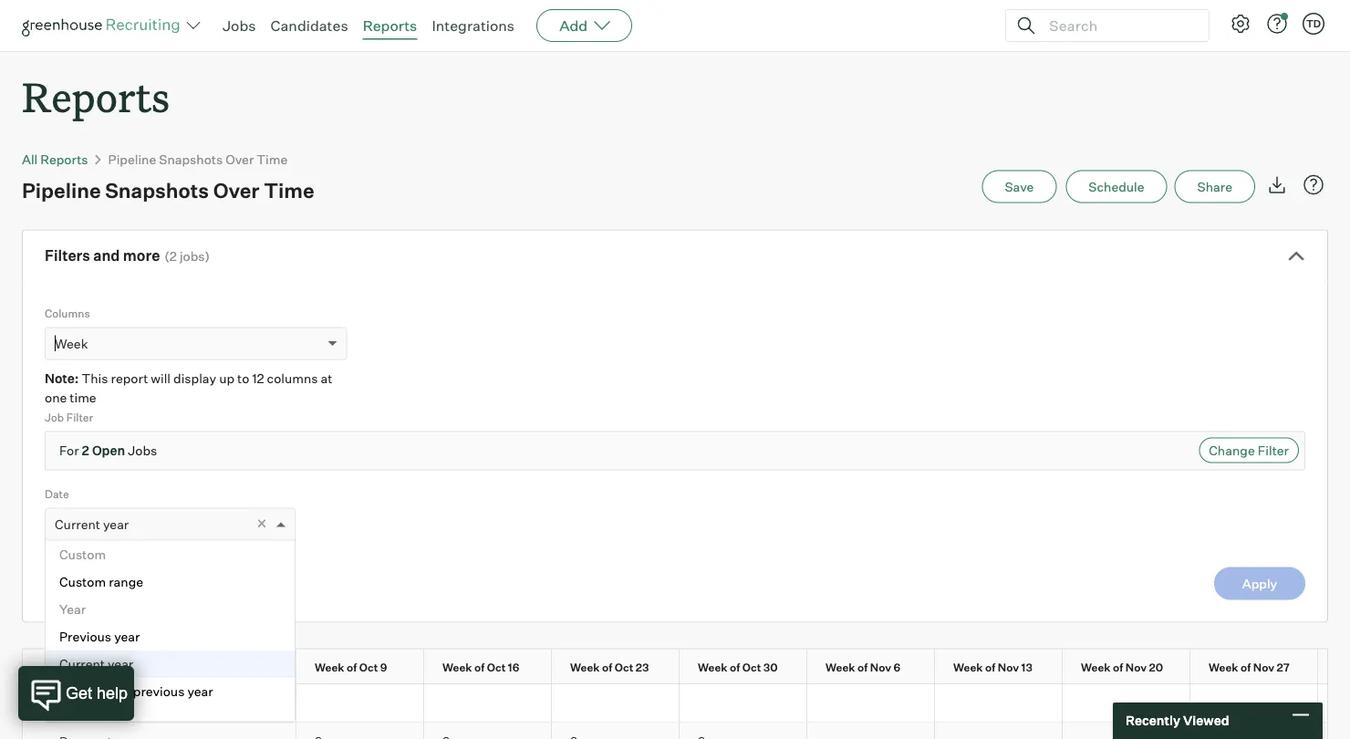 Task type: vqa. For each thing, say whether or not it's contained in the screenshot.
recruiting
no



Task type: describe. For each thing, give the bounding box(es) containing it.
filters and more ( 2 jobs )
[[45, 247, 210, 265]]

nov for 20
[[1126, 660, 1147, 674]]

week for week of oct 16
[[443, 660, 472, 674]]

Search text field
[[1045, 12, 1193, 39]]

week for week of nov 6
[[826, 660, 856, 674]]

1 vertical spatial jobs
[[128, 443, 157, 459]]

27
[[1277, 660, 1290, 674]]

current year inside list box
[[59, 656, 133, 672]]

candidates
[[271, 16, 348, 35]]

0 vertical spatial current
[[55, 516, 100, 532]]

1 vertical spatial pipeline snapshots over time
[[22, 178, 315, 203]]

change filter button
[[1200, 438, 1300, 463]]

list box containing custom
[[46, 541, 295, 739]]

save
[[1005, 179, 1034, 195]]

oct for 16
[[487, 660, 506, 674]]

custom for custom
[[59, 546, 106, 562]]

integrations
[[432, 16, 515, 35]]

faq image
[[1303, 174, 1325, 196]]

year inside option
[[114, 629, 140, 645]]

change
[[1210, 442, 1256, 458]]

candidates link
[[271, 16, 348, 35]]

week of nov 13 column header
[[936, 650, 1079, 683]]

date
[[45, 487, 69, 501]]

of for 13
[[986, 660, 996, 674]]

1 vertical spatial 2
[[82, 443, 89, 459]]

save button
[[982, 170, 1057, 203]]

week for week of nov 20
[[1082, 660, 1111, 674]]

pipeline inside pipeline row
[[41, 695, 91, 711]]

week for week of nov 27
[[1209, 660, 1239, 674]]

display
[[173, 371, 216, 387]]

week for week
[[55, 336, 88, 352]]

week of nov 6
[[826, 660, 901, 674]]

recently
[[1126, 713, 1181, 729]]

at
[[321, 371, 333, 387]]

0 vertical spatial snapshots
[[159, 151, 223, 167]]

custom range option
[[46, 568, 295, 596]]

schedule button
[[1066, 170, 1168, 203]]

share button
[[1175, 170, 1256, 203]]

nov for 13
[[998, 660, 1020, 674]]

1 vertical spatial current
[[59, 656, 105, 672]]

of for 6
[[858, 660, 868, 674]]

1 horizontal spatial jobs
[[223, 16, 256, 35]]

previous
[[133, 683, 185, 699]]

week of nov 6 column header
[[808, 650, 951, 683]]

note:
[[45, 371, 79, 387]]

23
[[636, 660, 649, 674]]

×
[[257, 513, 267, 533]]

week of nov 13
[[954, 660, 1033, 674]]

week of oct 9 column header
[[297, 650, 440, 683]]

week of nov 20 column header
[[1063, 650, 1207, 683]]

0 vertical spatial current year option
[[55, 516, 129, 532]]

week of oct 30
[[698, 660, 778, 674]]

range
[[109, 574, 143, 590]]

week of oct 23 column header
[[552, 650, 695, 683]]

change filter
[[1210, 442, 1290, 458]]

pipeline row group
[[23, 684, 1351, 723]]

9
[[380, 660, 387, 674]]

year inside option
[[187, 683, 213, 699]]

1 vertical spatial current year option
[[46, 650, 295, 678]]

td button
[[1300, 9, 1329, 38]]

16
[[508, 660, 520, 674]]

integrations link
[[432, 16, 515, 35]]

0 vertical spatial reports
[[363, 16, 417, 35]]

all
[[22, 151, 38, 167]]

week of oct 23
[[570, 660, 649, 674]]

(
[[165, 248, 170, 264]]

to
[[237, 371, 250, 387]]

week for week of oct 30
[[698, 660, 728, 674]]

week for week of oct 9
[[315, 660, 345, 674]]

nov for 6
[[871, 660, 892, 674]]

job filter
[[45, 410, 93, 424]]

current and previous year
[[59, 683, 213, 699]]

week of oct 9
[[315, 660, 387, 674]]

schedule
[[1089, 179, 1145, 195]]

2 inside filters and more ( 2 jobs )
[[170, 248, 177, 264]]

download image
[[1267, 174, 1289, 196]]

jobs link
[[223, 16, 256, 35]]

custom for custom range
[[59, 574, 106, 590]]



Task type: locate. For each thing, give the bounding box(es) containing it.
current inside option
[[59, 683, 105, 699]]

1 horizontal spatial filter
[[1258, 442, 1290, 458]]

will
[[151, 371, 171, 387]]

and for current
[[108, 683, 130, 699]]

0 vertical spatial pipeline
[[108, 151, 156, 167]]

nov inside 'column header'
[[871, 660, 892, 674]]

recently viewed
[[1126, 713, 1230, 729]]

1 vertical spatial and
[[108, 683, 130, 699]]

of for 9
[[347, 660, 357, 674]]

columns
[[267, 371, 318, 387]]

1 vertical spatial current year
[[59, 656, 133, 672]]

1 vertical spatial over
[[213, 178, 260, 203]]

0 vertical spatial custom
[[59, 546, 106, 562]]

12
[[252, 371, 264, 387]]

for 2 open jobs
[[59, 443, 157, 459]]

week left 20
[[1082, 660, 1111, 674]]

one
[[45, 390, 67, 406]]

cell
[[297, 684, 424, 722], [424, 684, 552, 722], [552, 684, 680, 722], [680, 684, 808, 722], [808, 684, 936, 722], [936, 684, 1063, 722], [808, 723, 936, 739], [936, 723, 1063, 739]]

6 of from the left
[[986, 660, 996, 674]]

over
[[226, 151, 254, 167], [213, 178, 260, 203]]

nov left 20
[[1126, 660, 1147, 674]]

of for 23
[[602, 660, 613, 674]]

and inside option
[[108, 683, 130, 699]]

0 vertical spatial filter
[[66, 410, 93, 424]]

and for filters
[[93, 247, 120, 265]]

greenhouse recruiting image
[[22, 15, 186, 37]]

configure image
[[1230, 13, 1252, 35]]

current year
[[55, 516, 129, 532], [59, 656, 133, 672]]

current year option down 'date'
[[55, 516, 129, 532]]

current
[[55, 516, 100, 532], [59, 656, 105, 672], [59, 683, 105, 699]]

1 vertical spatial row
[[23, 723, 1351, 739]]

4 oct from the left
[[743, 660, 761, 674]]

week left 6
[[826, 660, 856, 674]]

nov inside "column header"
[[1254, 660, 1275, 674]]

share
[[1198, 179, 1233, 195]]

pipeline right all reports link
[[108, 151, 156, 167]]

nov left 13
[[998, 660, 1020, 674]]

nov
[[871, 660, 892, 674], [998, 660, 1020, 674], [1126, 660, 1147, 674], [1254, 660, 1275, 674]]

oct left 23 in the left of the page
[[615, 660, 634, 674]]

list box
[[46, 541, 295, 739]]

of left 16
[[475, 660, 485, 674]]

pipeline down all reports
[[22, 178, 101, 203]]

None field
[[46, 509, 64, 540]]

current year option
[[55, 516, 129, 532], [46, 650, 295, 678]]

of left 13
[[986, 660, 996, 674]]

4 nov from the left
[[1254, 660, 1275, 674]]

of left 6
[[858, 660, 868, 674]]

week up the viewed in the bottom right of the page
[[1209, 660, 1239, 674]]

2 vertical spatial pipeline
[[41, 695, 91, 711]]

td button
[[1303, 13, 1325, 35]]

1 vertical spatial snapshots
[[105, 178, 209, 203]]

oct for 23
[[615, 660, 634, 674]]

open
[[92, 443, 125, 459]]

time
[[70, 390, 96, 406]]

week of nov 20
[[1082, 660, 1164, 674]]

2 of from the left
[[475, 660, 485, 674]]

week of oct 30 column header
[[680, 650, 823, 683]]

current up quarter
[[59, 683, 105, 699]]

nov for 27
[[1254, 660, 1275, 674]]

filter for job filter
[[66, 410, 93, 424]]

1 oct from the left
[[359, 660, 378, 674]]

reports link
[[363, 16, 417, 35]]

1 vertical spatial custom
[[59, 574, 106, 590]]

1 vertical spatial time
[[264, 178, 315, 203]]

1 nov from the left
[[871, 660, 892, 674]]

week
[[55, 336, 88, 352], [315, 660, 345, 674], [443, 660, 472, 674], [570, 660, 600, 674], [698, 660, 728, 674], [826, 660, 856, 674], [954, 660, 983, 674], [1082, 660, 1111, 674], [1209, 660, 1239, 674]]

1 vertical spatial filter
[[1258, 442, 1290, 458]]

week up pipeline row
[[698, 660, 728, 674]]

row group
[[23, 723, 1351, 739]]

of left 20
[[1113, 660, 1124, 674]]

oct left 16
[[487, 660, 506, 674]]

current year option up previous
[[46, 650, 295, 678]]

reports right "all"
[[40, 151, 88, 167]]

year
[[59, 601, 86, 617]]

0 vertical spatial and
[[93, 247, 120, 265]]

pipeline grid
[[23, 650, 1351, 739]]

2 vertical spatial reports
[[40, 151, 88, 167]]

row
[[23, 650, 1351, 683], [23, 723, 1351, 739]]

)
[[205, 248, 210, 264]]

0 vertical spatial row
[[23, 650, 1351, 683]]

of for 27
[[1241, 660, 1252, 674]]

pipeline snapshots over time
[[108, 151, 288, 167], [22, 178, 315, 203]]

3 nov from the left
[[1126, 660, 1147, 674]]

week left 9
[[315, 660, 345, 674]]

2 custom from the top
[[59, 574, 106, 590]]

0 vertical spatial current year
[[55, 516, 129, 532]]

up
[[219, 371, 235, 387]]

1 horizontal spatial 2
[[170, 248, 177, 264]]

3 of from the left
[[602, 660, 613, 674]]

1 custom from the top
[[59, 546, 106, 562]]

oct for 9
[[359, 660, 378, 674]]

week left 16
[[443, 660, 472, 674]]

13
[[1022, 660, 1033, 674]]

0 vertical spatial jobs
[[223, 16, 256, 35]]

reports down greenhouse recruiting image
[[22, 69, 170, 123]]

week of nov 27 column header
[[1191, 650, 1334, 683]]

6
[[894, 660, 901, 674]]

pipeline down previous
[[41, 695, 91, 711]]

current year down 'date'
[[55, 516, 129, 532]]

8 of from the left
[[1241, 660, 1252, 674]]

0 horizontal spatial filter
[[66, 410, 93, 424]]

previous year
[[59, 629, 140, 645]]

all reports
[[22, 151, 88, 167]]

this
[[82, 371, 108, 387]]

4 of from the left
[[730, 660, 740, 674]]

oct for 30
[[743, 660, 761, 674]]

week for week of oct 23
[[570, 660, 600, 674]]

of for 20
[[1113, 660, 1124, 674]]

week of oct 16 column header
[[424, 650, 568, 683]]

jobs right open
[[128, 443, 157, 459]]

0 vertical spatial time
[[257, 151, 288, 167]]

year
[[103, 516, 129, 532], [114, 629, 140, 645], [108, 656, 133, 672], [187, 683, 213, 699]]

current and previous year option
[[46, 678, 295, 705]]

current down 'date'
[[55, 516, 100, 532]]

2
[[170, 248, 177, 264], [82, 443, 89, 459]]

2 nov from the left
[[998, 660, 1020, 674]]

td
[[1307, 17, 1322, 30]]

job
[[45, 410, 64, 424]]

filter
[[66, 410, 93, 424], [1258, 442, 1290, 458]]

custom inside option
[[59, 574, 106, 590]]

jobs
[[180, 248, 205, 264]]

3 oct from the left
[[615, 660, 634, 674]]

week option
[[55, 336, 88, 352]]

custom up custom range
[[59, 546, 106, 562]]

of inside 'column header'
[[858, 660, 868, 674]]

0 vertical spatial over
[[226, 151, 254, 167]]

oct left 30
[[743, 660, 761, 674]]

of for 30
[[730, 660, 740, 674]]

pipeline snapshots over time link
[[108, 151, 288, 167]]

of left 30
[[730, 660, 740, 674]]

5 of from the left
[[858, 660, 868, 674]]

oct
[[359, 660, 378, 674], [487, 660, 506, 674], [615, 660, 634, 674], [743, 660, 761, 674]]

columns
[[45, 306, 90, 320]]

filter right change
[[1258, 442, 1290, 458]]

snapshots
[[159, 151, 223, 167], [105, 178, 209, 203]]

time
[[257, 151, 288, 167], [264, 178, 315, 203]]

viewed
[[1184, 713, 1230, 729]]

week of nov 27
[[1209, 660, 1290, 674]]

of for 16
[[475, 660, 485, 674]]

filters
[[45, 247, 90, 265]]

filter for change filter
[[1258, 442, 1290, 458]]

custom
[[59, 546, 106, 562], [59, 574, 106, 590]]

1 vertical spatial pipeline
[[22, 178, 101, 203]]

row containing week of oct 9
[[23, 650, 1351, 683]]

add
[[560, 16, 588, 35]]

for
[[59, 443, 79, 459]]

and left previous
[[108, 683, 130, 699]]

jobs left candidates link
[[223, 16, 256, 35]]

nov left '27'
[[1254, 660, 1275, 674]]

all reports link
[[22, 151, 88, 167]]

20
[[1150, 660, 1164, 674]]

of
[[347, 660, 357, 674], [475, 660, 485, 674], [602, 660, 613, 674], [730, 660, 740, 674], [858, 660, 868, 674], [986, 660, 996, 674], [1113, 660, 1124, 674], [1241, 660, 1252, 674]]

1 row from the top
[[23, 650, 1351, 683]]

0 horizontal spatial 2
[[82, 443, 89, 459]]

week inside "column header"
[[1209, 660, 1239, 674]]

week left 23 in the left of the page
[[570, 660, 600, 674]]

quarter
[[59, 711, 105, 727]]

of inside "column header"
[[1241, 660, 1252, 674]]

filter inside button
[[1258, 442, 1290, 458]]

2 oct from the left
[[487, 660, 506, 674]]

2 right for
[[82, 443, 89, 459]]

row up pipeline row
[[23, 650, 1351, 683]]

1 vertical spatial reports
[[22, 69, 170, 123]]

report
[[111, 371, 148, 387]]

2 left jobs
[[170, 248, 177, 264]]

add button
[[537, 9, 633, 42]]

pipeline
[[108, 151, 156, 167], [22, 178, 101, 203], [41, 695, 91, 711]]

of left 9
[[347, 660, 357, 674]]

7 of from the left
[[1113, 660, 1124, 674]]

custom up year
[[59, 574, 106, 590]]

previous
[[59, 629, 111, 645]]

week left 13
[[954, 660, 983, 674]]

30
[[764, 660, 778, 674]]

this report will display up to 12 columns at one time
[[45, 371, 333, 406]]

column header
[[23, 650, 312, 683]]

week for week of nov 13
[[954, 660, 983, 674]]

more
[[123, 247, 160, 265]]

1 of from the left
[[347, 660, 357, 674]]

week inside 'column header'
[[826, 660, 856, 674]]

of left 23 in the left of the page
[[602, 660, 613, 674]]

oct left 9
[[359, 660, 378, 674]]

0 vertical spatial 2
[[170, 248, 177, 264]]

week of oct 16
[[443, 660, 520, 674]]

reports right candidates link
[[363, 16, 417, 35]]

jobs
[[223, 16, 256, 35], [128, 443, 157, 459]]

save and schedule this report to revisit it! element
[[982, 170, 1066, 203]]

week down columns
[[55, 336, 88, 352]]

custom range
[[59, 574, 143, 590]]

2 row from the top
[[23, 723, 1351, 739]]

nov left 6
[[871, 660, 892, 674]]

0 horizontal spatial jobs
[[128, 443, 157, 459]]

previous year option
[[46, 623, 295, 650]]

and left more
[[93, 247, 120, 265]]

2 vertical spatial current
[[59, 683, 105, 699]]

of left '27'
[[1241, 660, 1252, 674]]

filter down time
[[66, 410, 93, 424]]

reports
[[363, 16, 417, 35], [22, 69, 170, 123], [40, 151, 88, 167]]

row down pipeline row
[[23, 723, 1351, 739]]

current year down previous year
[[59, 656, 133, 672]]

and
[[93, 247, 120, 265], [108, 683, 130, 699]]

0 vertical spatial pipeline snapshots over time
[[108, 151, 288, 167]]

pipeline row
[[23, 684, 1351, 722]]

current down previous
[[59, 656, 105, 672]]



